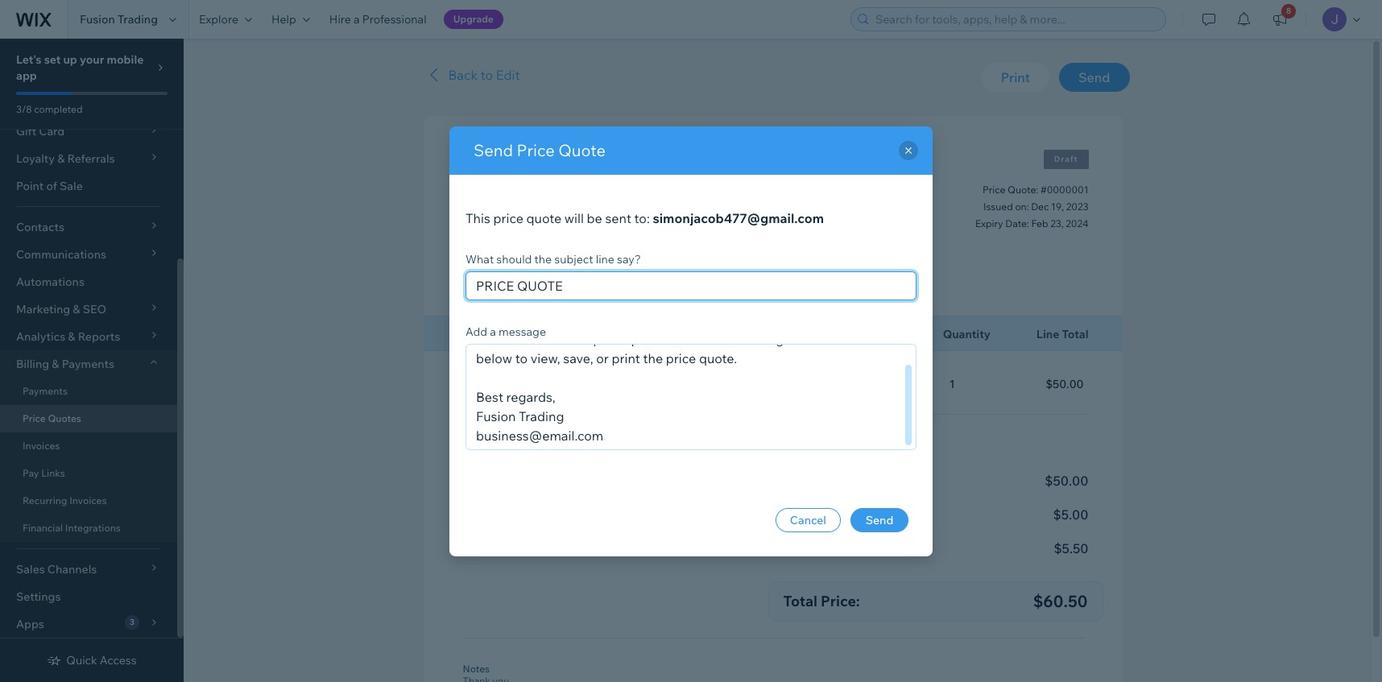 Task type: describe. For each thing, give the bounding box(es) containing it.
hire
[[329, 12, 351, 27]]

settings link
[[0, 583, 177, 610]]

sale
[[60, 179, 83, 193]]

alrogersville109
[[458, 174, 537, 186]]

simon
[[494, 246, 529, 260]]

issued
[[983, 201, 1013, 213]]

quote
[[558, 140, 606, 160]]

payments link
[[0, 378, 177, 405]]

pay
[[23, 467, 39, 479]]

vat
[[784, 540, 808, 557]]

a for message
[[490, 324, 496, 339]]

expiry
[[975, 217, 1003, 230]]

billing
[[16, 357, 49, 371]]

3/8
[[16, 103, 32, 115]]

on:
[[1015, 201, 1029, 213]]

redesign
[[458, 216, 501, 228]]

message
[[499, 324, 546, 339]]

drive
[[575, 174, 599, 186]]

3/8 completed
[[16, 103, 83, 115]]

recurring
[[23, 495, 67, 507]]

financial integrations link
[[0, 515, 177, 542]]

to
[[481, 67, 493, 83]]

quote:
[[1008, 184, 1038, 196]]

price for price quotes
[[23, 412, 46, 424]]

quick access button
[[47, 653, 137, 668]]

1 horizontal spatial invoices
[[69, 495, 107, 507]]

quick access
[[66, 653, 137, 668]]

set
[[44, 52, 61, 67]]

pay links link
[[0, 460, 177, 487]]

quantity
[[943, 327, 991, 341]]

first
[[463, 367, 487, 382]]

draft inside first item draft
[[463, 385, 490, 399]]

payments inside payments link
[[23, 385, 68, 397]]

upgrade
[[453, 13, 494, 25]]

financial
[[23, 522, 63, 534]]

payments inside billing & payments dropdown button
[[62, 357, 114, 371]]

$60.50
[[1033, 591, 1088, 611]]

let's
[[16, 52, 42, 67]]

What should the subject line say? field
[[471, 272, 911, 299]]

0 vertical spatial total
[[1062, 327, 1088, 341]]

price:
[[821, 592, 860, 610]]

(10%)
[[820, 507, 853, 523]]

19,
[[1051, 201, 1064, 213]]

hire a professional link
[[320, 0, 436, 39]]

completed
[[34, 103, 83, 115]]

back to edit button
[[424, 65, 520, 85]]

integrations
[[65, 522, 121, 534]]

will
[[564, 210, 584, 226]]

product
[[463, 327, 506, 341]]

automations
[[16, 275, 85, 289]]

should
[[496, 252, 532, 266]]

1 vertical spatial $50.00
[[1045, 473, 1088, 489]]

line
[[1036, 327, 1059, 341]]

settings
[[16, 590, 61, 604]]

automations link
[[0, 268, 177, 296]]

recurring invoices
[[23, 495, 107, 507]]

sales
[[784, 507, 817, 523]]

send button for print
[[1059, 63, 1130, 92]]

price quote: #0000001 issued on: dec 19, 2023 expiry date: feb 23, 2024
[[975, 184, 1088, 230]]

let's set up your mobile app
[[16, 52, 144, 83]]

explore
[[199, 12, 238, 27]]

print button
[[981, 63, 1049, 92]]

〒35652-
[[491, 162, 531, 174]]

jacob simon simonjacob477@gmail.com
[[458, 246, 606, 279]]

cancel button
[[775, 508, 841, 532]]

date:
[[1005, 217, 1029, 230]]

fusion trading japan, 〒35652-7808 alrogersville109 hickory drive
[[458, 150, 599, 186]]

recurring invoices link
[[0, 487, 177, 515]]

help button
[[262, 0, 320, 39]]

$5.50
[[1054, 540, 1088, 557]]

back
[[448, 67, 478, 83]]

a for professional
[[354, 12, 360, 27]]

sales (10%)
[[784, 507, 853, 523]]

0 vertical spatial $50.00
[[1046, 377, 1084, 391]]

vat (11%)
[[784, 540, 843, 557]]

this
[[466, 210, 490, 226]]

price for price
[[789, 327, 816, 341]]

1 vertical spatial simonjacob477@gmail.com
[[458, 265, 606, 279]]

send for print
[[1078, 69, 1110, 85]]

quotes
[[48, 412, 81, 424]]

or
[[509, 327, 520, 341]]

feb
[[1031, 217, 1048, 230]]

hickory
[[539, 174, 573, 186]]

quote
[[526, 210, 562, 226]]



Task type: vqa. For each thing, say whether or not it's contained in the screenshot.
The Price:
yes



Task type: locate. For each thing, give the bounding box(es) containing it.
send button for cancel
[[850, 508, 908, 532]]

line total
[[1036, 327, 1088, 341]]

point of sale
[[16, 179, 83, 193]]

#0000001
[[1040, 184, 1088, 196]]

payments
[[62, 357, 114, 371], [23, 385, 68, 397]]

japan,
[[458, 162, 489, 174]]

2024
[[1066, 217, 1088, 230]]

notes
[[463, 663, 490, 675]]

0 horizontal spatial a
[[354, 12, 360, 27]]

invoices down pay links link
[[69, 495, 107, 507]]

send right print button
[[1078, 69, 1110, 85]]

1 vertical spatial payments
[[23, 385, 68, 397]]

0 vertical spatial send
[[1078, 69, 1110, 85]]

this price quote will be sent to: simonjacob477@gmail.com
[[466, 210, 824, 226]]

links
[[41, 467, 65, 479]]

0 horizontal spatial send
[[474, 140, 513, 160]]

send button right print button
[[1059, 63, 1130, 92]]

what should the subject line say?
[[466, 252, 641, 266]]

dec
[[1031, 201, 1049, 213]]

invoices up pay links
[[23, 440, 60, 452]]

invoices
[[23, 440, 60, 452], [69, 495, 107, 507]]

fusion up alrogersville109
[[458, 150, 489, 162]]

sidebar element
[[0, 0, 184, 682]]

0 horizontal spatial draft
[[463, 385, 490, 399]]

1 vertical spatial draft
[[463, 385, 490, 399]]

what
[[466, 252, 494, 266]]

1 vertical spatial send button
[[850, 508, 908, 532]]

professional
[[362, 12, 427, 27]]

customer
[[503, 216, 547, 228]]

draft up #0000001
[[1054, 154, 1078, 164]]

point of sale link
[[0, 172, 177, 200]]

fusion inside fusion trading japan, 〒35652-7808 alrogersville109 hickory drive
[[458, 150, 489, 162]]

23,
[[1050, 217, 1064, 230]]

0 horizontal spatial fusion
[[80, 12, 115, 27]]

of
[[46, 179, 57, 193]]

total left price:
[[783, 592, 817, 610]]

a right hire
[[354, 12, 360, 27]]

1 vertical spatial invoices
[[69, 495, 107, 507]]

say?
[[617, 252, 641, 266]]

trading for fusion trading
[[118, 12, 158, 27]]

1 horizontal spatial draft
[[1054, 154, 1078, 164]]

be
[[587, 210, 602, 226]]

1 vertical spatial a
[[490, 324, 496, 339]]

8
[[1286, 6, 1291, 16]]

line
[[596, 252, 614, 266]]

add
[[466, 324, 487, 339]]

help
[[271, 12, 296, 27]]

first item draft
[[463, 367, 513, 399]]

service
[[523, 327, 563, 341]]

send button
[[1059, 63, 1130, 92], [850, 508, 908, 532]]

subject
[[554, 252, 593, 266]]

payments up price quotes
[[23, 385, 68, 397]]

$50.00 up $5.00
[[1045, 473, 1088, 489]]

edit
[[496, 67, 520, 83]]

price
[[517, 140, 555, 160], [983, 184, 1005, 196], [789, 327, 816, 341], [23, 412, 46, 424]]

0 vertical spatial trading
[[118, 12, 158, 27]]

your
[[80, 52, 104, 67]]

0 horizontal spatial trading
[[118, 12, 158, 27]]

a
[[354, 12, 360, 27], [490, 324, 496, 339]]

0 horizontal spatial invoices
[[23, 440, 60, 452]]

app
[[16, 68, 37, 83]]

simonjacob477@gmail.com
[[653, 210, 824, 226], [458, 265, 606, 279]]

trading for fusion trading japan, 〒35652-7808 alrogersville109 hickory drive
[[491, 150, 526, 162]]

item
[[489, 367, 513, 382]]

price inside price quotes link
[[23, 412, 46, 424]]

1 vertical spatial total
[[783, 592, 817, 610]]

1 horizontal spatial total
[[1062, 327, 1088, 341]]

0 vertical spatial invoices
[[23, 440, 60, 452]]

send up 〒35652-
[[474, 140, 513, 160]]

fusion up your
[[80, 12, 115, 27]]

billing & payments button
[[0, 350, 177, 378]]

2 vertical spatial send
[[866, 513, 893, 527]]

send button right cancel
[[850, 508, 908, 532]]

up
[[63, 52, 77, 67]]

1 horizontal spatial send
[[866, 513, 893, 527]]

1 horizontal spatial trading
[[491, 150, 526, 162]]

0 horizontal spatial total
[[783, 592, 817, 610]]

price for price quote: #0000001 issued on: dec 19, 2023 expiry date: feb 23, 2024
[[983, 184, 1005, 196]]

fusion for fusion trading
[[80, 12, 115, 27]]

jacob
[[458, 246, 492, 260]]

(11%)
[[811, 540, 843, 557]]

trading up alrogersville109
[[491, 150, 526, 162]]

redesign customer website
[[458, 216, 586, 228]]

sent
[[605, 210, 631, 226]]

2 horizontal spatial send
[[1078, 69, 1110, 85]]

0 vertical spatial payments
[[62, 357, 114, 371]]

1 horizontal spatial fusion
[[458, 150, 489, 162]]

send for cancel
[[866, 513, 893, 527]]

Add a message text field
[[466, 344, 916, 449]]

trading inside fusion trading japan, 〒35652-7808 alrogersville109 hickory drive
[[491, 150, 526, 162]]

$50.00 down line total
[[1046, 377, 1084, 391]]

0 vertical spatial a
[[354, 12, 360, 27]]

invoices link
[[0, 432, 177, 460]]

price inside price quote: #0000001 issued on: dec 19, 2023 expiry date: feb 23, 2024
[[983, 184, 1005, 196]]

a right add
[[490, 324, 496, 339]]

to:
[[634, 210, 650, 226]]

billing & payments
[[16, 357, 114, 371]]

0 horizontal spatial send button
[[850, 508, 908, 532]]

access
[[100, 653, 137, 668]]

0 vertical spatial draft
[[1054, 154, 1078, 164]]

cancel
[[790, 513, 826, 527]]

price quotes link
[[0, 405, 177, 432]]

1 vertical spatial send
[[474, 140, 513, 160]]

fusion trading
[[80, 12, 158, 27]]

1 vertical spatial trading
[[491, 150, 526, 162]]

&
[[52, 357, 59, 371]]

0 vertical spatial fusion
[[80, 12, 115, 27]]

total right line
[[1062, 327, 1088, 341]]

mobile
[[107, 52, 144, 67]]

8 button
[[1262, 0, 1297, 39]]

hire a professional
[[329, 12, 427, 27]]

$50.00
[[1046, 377, 1084, 391], [1045, 473, 1088, 489]]

1 vertical spatial fusion
[[458, 150, 489, 162]]

fusion
[[80, 12, 115, 27], [458, 150, 489, 162]]

price quotes
[[23, 412, 81, 424]]

0 vertical spatial simonjacob477@gmail.com
[[653, 210, 824, 226]]

print
[[1001, 69, 1030, 85]]

point
[[16, 179, 44, 193]]

0 vertical spatial send button
[[1059, 63, 1130, 92]]

total price:
[[783, 592, 860, 610]]

1 horizontal spatial send button
[[1059, 63, 1130, 92]]

1 horizontal spatial simonjacob477@gmail.com
[[653, 210, 824, 226]]

1 horizontal spatial a
[[490, 324, 496, 339]]

Search for tools, apps, help & more... field
[[871, 8, 1161, 31]]

0 horizontal spatial simonjacob477@gmail.com
[[458, 265, 606, 279]]

the
[[534, 252, 552, 266]]

upgrade button
[[443, 10, 503, 29]]

draft down first
[[463, 385, 490, 399]]

financial integrations
[[23, 522, 121, 534]]

$5.00
[[1053, 507, 1088, 523]]

website
[[549, 216, 586, 228]]

1
[[949, 377, 955, 391]]

payments up payments link on the bottom left
[[62, 357, 114, 371]]

trading up mobile
[[118, 12, 158, 27]]

send right the (10%)
[[866, 513, 893, 527]]

trading
[[118, 12, 158, 27], [491, 150, 526, 162]]

pay links
[[23, 467, 65, 479]]

fusion for fusion trading japan, 〒35652-7808 alrogersville109 hickory drive
[[458, 150, 489, 162]]



